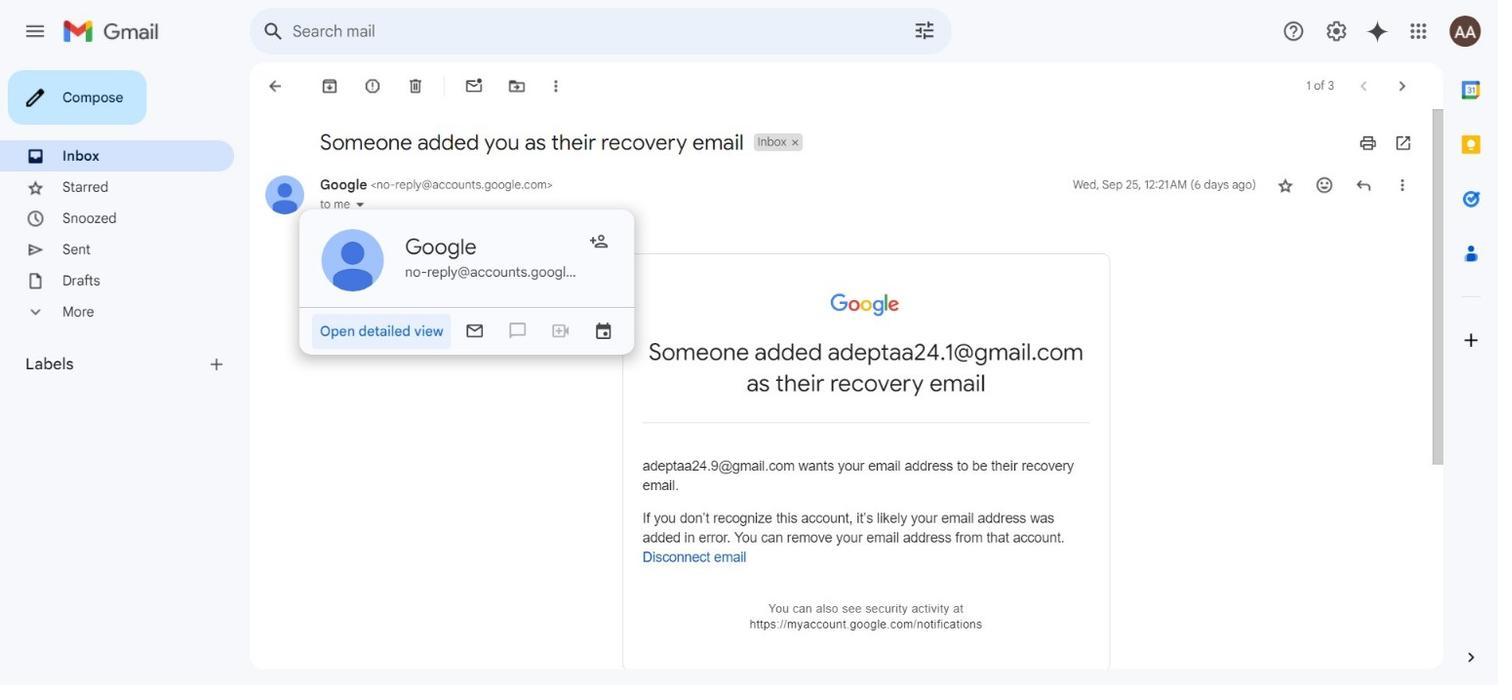 Task type: describe. For each thing, give the bounding box(es) containing it.
report spam image
[[363, 76, 382, 96]]

not starred image
[[1276, 176, 1296, 195]]

gmail image
[[62, 12, 169, 51]]

1 cell from the left
[[1073, 176, 1257, 195]]

support image
[[1282, 20, 1305, 43]]

Search mail text field
[[293, 21, 859, 41]]

main menu image
[[23, 20, 47, 43]]

move to image
[[507, 76, 527, 96]]

search mail image
[[256, 14, 291, 49]]

back to inbox image
[[265, 76, 285, 96]]

Not starred checkbox
[[1276, 176, 1296, 195]]



Task type: vqa. For each thing, say whether or not it's contained in the screenshot.
'Archive' image
yes



Task type: locate. For each thing, give the bounding box(es) containing it.
1 horizontal spatial cell
[[1073, 176, 1257, 195]]

0 horizontal spatial cell
[[320, 176, 553, 194]]

delete image
[[406, 76, 425, 96]]

more email options image
[[546, 76, 566, 96]]

navigation
[[0, 62, 250, 686]]

advanced search options image
[[905, 11, 944, 50]]

settings image
[[1325, 20, 1348, 43]]

heading
[[25, 355, 207, 375]]

google image
[[830, 293, 902, 317]]

2 cell from the left
[[320, 176, 553, 194]]

information card element
[[300, 210, 635, 355]]

cell
[[1073, 176, 1257, 195], [320, 176, 553, 194]]

show details image
[[354, 199, 366, 211]]

tab list
[[1444, 62, 1499, 616]]

older image
[[1393, 76, 1413, 96]]

None search field
[[250, 8, 952, 55]]

archive image
[[320, 76, 340, 96]]



